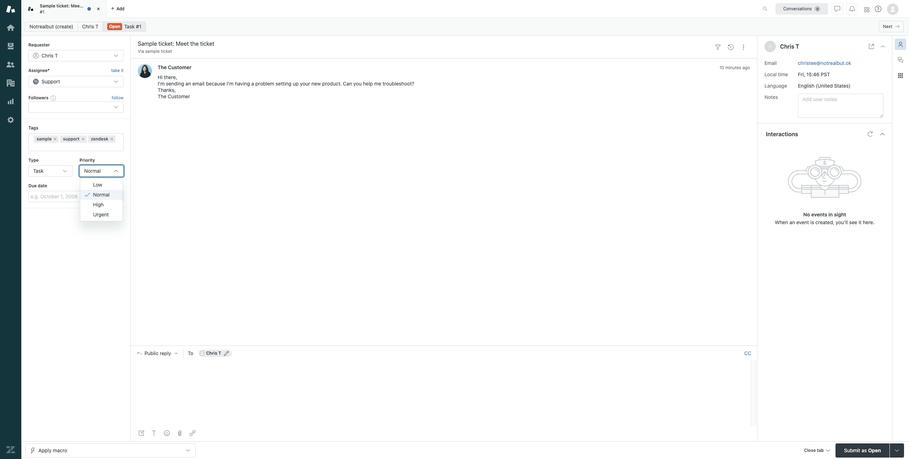 Task type: describe. For each thing, give the bounding box(es) containing it.
english
[[798, 83, 815, 89]]

email
[[192, 81, 205, 87]]

remove image for sample
[[53, 137, 57, 141]]

remove image for support
[[81, 137, 85, 141]]

time
[[779, 71, 789, 77]]

ago
[[743, 65, 750, 70]]

follow button
[[112, 95, 124, 101]]

cc
[[745, 351, 752, 357]]

chris up time
[[781, 43, 795, 50]]

new
[[312, 81, 321, 87]]

chris t link
[[78, 22, 103, 32]]

high option
[[80, 200, 122, 210]]

apply
[[38, 448, 51, 454]]

task for task
[[33, 168, 44, 174]]

hi
[[158, 74, 163, 80]]

t inside secondary element
[[95, 23, 99, 29]]

#1 inside secondary element
[[136, 23, 141, 29]]

states)
[[835, 83, 851, 89]]

high
[[93, 202, 104, 208]]

due date
[[28, 183, 47, 189]]

close
[[805, 448, 816, 454]]

interactions
[[766, 131, 799, 137]]

you'll
[[836, 219, 848, 225]]

customer context image
[[898, 42, 904, 47]]

troubleshoot?
[[383, 81, 415, 87]]

priority list box
[[80, 178, 123, 222]]

normal inside 'option'
[[93, 192, 110, 198]]

get started image
[[6, 23, 15, 32]]

avatar image
[[138, 64, 152, 78]]

organizations image
[[6, 79, 15, 88]]

zendesk support image
[[6, 5, 15, 14]]

chris t inside secondary element
[[82, 23, 99, 29]]

problem
[[256, 81, 274, 87]]

add
[[117, 6, 125, 11]]

me
[[374, 81, 381, 87]]

draft mode image
[[139, 431, 144, 437]]

button displays agent's chat status as invisible. image
[[835, 6, 841, 12]]

1 horizontal spatial ticket
[[161, 49, 172, 54]]

notrealbut (create) button
[[25, 22, 78, 32]]

sending
[[166, 81, 184, 87]]

events
[[812, 212, 828, 218]]

tags
[[28, 125, 38, 131]]

tab containing sample ticket: meet the ticket
[[21, 0, 107, 18]]

you
[[354, 81, 362, 87]]

15:46
[[807, 71, 820, 77]]

chris right the christee@notrealbut.ok icon
[[206, 351, 217, 356]]

urgent
[[93, 212, 109, 218]]

date
[[38, 183, 47, 189]]

apply macro
[[38, 448, 67, 454]]

events image
[[728, 44, 734, 50]]

public reply button
[[131, 346, 183, 361]]

ticket inside the sample ticket: meet the ticket #1
[[90, 3, 102, 9]]

open inside secondary element
[[109, 24, 120, 29]]

t left edit user image
[[219, 351, 221, 356]]

the inside 'hi there, i'm sending an email because i'm having a problem setting up your new product. can you help me troubleshoot? thanks, the customer'
[[158, 94, 167, 100]]

view more details image
[[869, 44, 875, 49]]

cc button
[[745, 351, 752, 357]]

sample
[[40, 3, 55, 9]]

1 the from the top
[[158, 64, 167, 70]]

priority
[[80, 158, 95, 163]]

chris t up time
[[781, 43, 800, 50]]

1 vertical spatial open
[[869, 448, 882, 454]]

notrealbut
[[29, 23, 54, 29]]

there,
[[164, 74, 177, 80]]

take it button
[[111, 67, 124, 75]]

filter image
[[716, 44, 721, 50]]

hide composer image
[[441, 343, 447, 349]]

add link (cmd k) image
[[190, 431, 195, 437]]

because
[[206, 81, 225, 87]]

tabs tab list
[[21, 0, 756, 18]]

the customer link
[[158, 64, 192, 70]]

no events in sight when an event is created, you'll see it here.
[[775, 212, 875, 225]]

is
[[811, 219, 815, 225]]

as
[[862, 448, 867, 454]]

requester
[[28, 42, 50, 48]]

add button
[[107, 0, 129, 17]]

no
[[804, 212, 811, 218]]

insert emojis image
[[164, 431, 170, 437]]

customer inside 'hi there, i'm sending an email because i'm having a problem setting up your new product. can you help me troubleshoot? thanks, the customer'
[[168, 94, 190, 100]]

zendesk
[[91, 136, 108, 142]]

email
[[765, 60, 777, 66]]

assignee* element
[[28, 76, 124, 87]]

local
[[765, 71, 777, 77]]

close image
[[95, 5, 102, 12]]

take it
[[111, 68, 124, 73]]

format text image
[[151, 431, 157, 437]]

help
[[363, 81, 373, 87]]

meet
[[71, 3, 81, 9]]

event
[[797, 219, 810, 225]]

to
[[188, 351, 193, 357]]

admin image
[[6, 115, 15, 125]]

a
[[252, 81, 254, 87]]

normal button
[[80, 166, 124, 177]]

close tab button
[[801, 444, 833, 459]]

Add user notes text field
[[798, 94, 884, 118]]

up
[[293, 81, 299, 87]]

it inside no events in sight when an event is created, you'll see it here.
[[859, 219, 862, 225]]

displays possible ticket submission types image
[[895, 448, 900, 454]]

created,
[[816, 219, 835, 225]]

assignee*
[[28, 68, 50, 73]]

local time
[[765, 71, 789, 77]]

via sample ticket
[[138, 49, 172, 54]]

in
[[829, 212, 833, 218]]

hi there, i'm sending an email because i'm having a problem setting up your new product. can you help me troubleshoot? thanks, the customer
[[158, 74, 415, 100]]

language
[[765, 83, 788, 89]]

type
[[28, 158, 39, 163]]



Task type: vqa. For each thing, say whether or not it's contained in the screenshot.
Side conversations now live in the context panel's Side
no



Task type: locate. For each thing, give the bounding box(es) containing it.
1 vertical spatial ticket
[[161, 49, 172, 54]]

chris inside requester element
[[42, 53, 54, 59]]

t down close icon
[[95, 23, 99, 29]]

t up "fri,"
[[796, 43, 800, 50]]

reporting image
[[6, 97, 15, 106]]

next
[[884, 24, 893, 29]]

0 vertical spatial normal
[[84, 168, 101, 174]]

chris down requester
[[42, 53, 54, 59]]

fri,
[[798, 71, 806, 77]]

notes
[[765, 94, 779, 100]]

task button
[[28, 166, 72, 177]]

low
[[93, 182, 102, 188]]

normal
[[84, 168, 101, 174], [93, 192, 110, 198]]

the up the hi
[[158, 64, 167, 70]]

product.
[[322, 81, 342, 87]]

open
[[109, 24, 120, 29], [869, 448, 882, 454]]

it inside button
[[121, 68, 124, 73]]

it right see
[[859, 219, 862, 225]]

1 vertical spatial normal
[[93, 192, 110, 198]]

submit as open
[[845, 448, 882, 454]]

sample ticket: meet the ticket #1
[[40, 3, 102, 14]]

sample right via
[[145, 49, 160, 54]]

0 horizontal spatial #1
[[40, 9, 44, 14]]

next button
[[879, 21, 904, 32]]

1 horizontal spatial sample
[[145, 49, 160, 54]]

ticket actions image
[[741, 44, 747, 50]]

remove image left the support
[[53, 137, 57, 141]]

christee@notrealbut.ok image
[[199, 351, 205, 357]]

secondary element
[[21, 20, 910, 34]]

zendesk products image
[[865, 7, 870, 12]]

customer up there,
[[168, 64, 192, 70]]

chris t down requester
[[42, 53, 58, 59]]

1 horizontal spatial it
[[859, 219, 862, 225]]

followers
[[28, 95, 48, 100]]

ticket up the customer link
[[161, 49, 172, 54]]

0 vertical spatial the
[[158, 64, 167, 70]]

public
[[145, 351, 159, 357]]

i'm left having
[[227, 81, 234, 87]]

urgent option
[[80, 210, 122, 220]]

0 horizontal spatial remove image
[[53, 137, 57, 141]]

0 vertical spatial it
[[121, 68, 124, 73]]

task
[[124, 23, 135, 29], [33, 168, 44, 174]]

i'm
[[158, 81, 165, 87], [227, 81, 234, 87]]

#1 up via
[[136, 23, 141, 29]]

close tab
[[805, 448, 824, 454]]

an
[[186, 81, 191, 87], [790, 219, 796, 225]]

chris t down close icon
[[82, 23, 99, 29]]

tab
[[817, 448, 824, 454]]

normal down low option
[[93, 192, 110, 198]]

(united
[[816, 83, 833, 89]]

main element
[[0, 0, 21, 460]]

open right as
[[869, 448, 882, 454]]

an left event on the top right of page
[[790, 219, 796, 225]]

1 horizontal spatial an
[[790, 219, 796, 225]]

task down type
[[33, 168, 44, 174]]

1 vertical spatial customer
[[168, 94, 190, 100]]

add attachment image
[[177, 431, 183, 437]]

user image
[[769, 44, 773, 49], [769, 45, 772, 49]]

see
[[850, 219, 858, 225]]

0 vertical spatial customer
[[168, 64, 192, 70]]

it
[[121, 68, 124, 73], [859, 219, 862, 225]]

due
[[28, 183, 37, 189]]

(create)
[[55, 23, 73, 29]]

0 horizontal spatial it
[[121, 68, 124, 73]]

the
[[158, 64, 167, 70], [158, 94, 167, 100]]

1 horizontal spatial #1
[[136, 23, 141, 29]]

chris down the
[[82, 23, 94, 29]]

views image
[[6, 42, 15, 51]]

zendesk image
[[6, 446, 15, 455]]

setting
[[276, 81, 292, 87]]

1 horizontal spatial i'm
[[227, 81, 234, 87]]

10
[[720, 65, 725, 70]]

1 vertical spatial an
[[790, 219, 796, 225]]

1 horizontal spatial open
[[869, 448, 882, 454]]

remove image right the support
[[81, 137, 85, 141]]

1 i'm from the left
[[158, 81, 165, 87]]

chris
[[82, 23, 94, 29], [781, 43, 795, 50], [42, 53, 54, 59], [206, 351, 217, 356]]

t up support
[[55, 53, 58, 59]]

1 vertical spatial the
[[158, 94, 167, 100]]

macro
[[53, 448, 67, 454]]

can
[[343, 81, 352, 87]]

requester element
[[28, 50, 124, 62]]

ticket right the
[[90, 3, 102, 9]]

an inside no events in sight when an event is created, you'll see it here.
[[790, 219, 796, 225]]

0 horizontal spatial task
[[33, 168, 44, 174]]

follow
[[112, 95, 124, 101]]

followers element
[[28, 102, 124, 113]]

2 remove image from the left
[[81, 137, 85, 141]]

normal inside 'popup button'
[[84, 168, 101, 174]]

close image
[[880, 44, 886, 49]]

normal option
[[80, 190, 122, 200]]

1 vertical spatial #1
[[136, 23, 141, 29]]

an left email
[[186, 81, 191, 87]]

0 vertical spatial ticket
[[90, 3, 102, 9]]

remove image
[[110, 137, 114, 141]]

ticket:
[[56, 3, 70, 9]]

0 horizontal spatial open
[[109, 24, 120, 29]]

low option
[[80, 180, 122, 190]]

2 the from the top
[[158, 94, 167, 100]]

fri, 15:46 pst
[[798, 71, 831, 77]]

get help image
[[876, 6, 882, 12]]

0 horizontal spatial i'm
[[158, 81, 165, 87]]

i'm down the hi
[[158, 81, 165, 87]]

support
[[42, 78, 60, 84]]

edit user image
[[224, 351, 229, 356]]

sample down tags
[[37, 136, 52, 142]]

pst
[[821, 71, 831, 77]]

info on adding followers image
[[51, 95, 56, 101]]

having
[[235, 81, 250, 87]]

2 i'm from the left
[[227, 81, 234, 87]]

submit
[[845, 448, 861, 454]]

task inside secondary element
[[124, 23, 135, 29]]

1 vertical spatial it
[[859, 219, 862, 225]]

notifications image
[[850, 6, 856, 12]]

chris t
[[82, 23, 99, 29], [781, 43, 800, 50], [42, 53, 58, 59], [206, 351, 221, 356]]

1 vertical spatial task
[[33, 168, 44, 174]]

0 vertical spatial sample
[[145, 49, 160, 54]]

0 vertical spatial an
[[186, 81, 191, 87]]

when
[[775, 219, 789, 225]]

#1 inside the sample ticket: meet the ticket #1
[[40, 9, 44, 14]]

0 vertical spatial #1
[[40, 9, 44, 14]]

chris inside chris t link
[[82, 23, 94, 29]]

chris t right the christee@notrealbut.ok icon
[[206, 351, 221, 356]]

sight
[[835, 212, 847, 218]]

1 horizontal spatial task
[[124, 23, 135, 29]]

10 minutes ago text field
[[720, 65, 750, 70]]

via
[[138, 49, 144, 54]]

0 horizontal spatial sample
[[37, 136, 52, 142]]

take
[[111, 68, 120, 73]]

the down thanks,
[[158, 94, 167, 100]]

normal down priority
[[84, 168, 101, 174]]

here.
[[863, 219, 875, 225]]

task down add
[[124, 23, 135, 29]]

customer down sending
[[168, 94, 190, 100]]

tab
[[21, 0, 107, 18]]

thanks,
[[158, 87, 176, 93]]

#1 down sample
[[40, 9, 44, 14]]

customers image
[[6, 60, 15, 69]]

christee@notrealbut.ok
[[798, 60, 852, 66]]

it right take
[[121, 68, 124, 73]]

an inside 'hi there, i'm sending an email because i'm having a problem setting up your new product. can you help me troubleshoot? thanks, the customer'
[[186, 81, 191, 87]]

task #1
[[124, 23, 141, 29]]

0 vertical spatial task
[[124, 23, 135, 29]]

chris t inside requester element
[[42, 53, 58, 59]]

conversations button
[[776, 3, 829, 14]]

t
[[95, 23, 99, 29], [796, 43, 800, 50], [55, 53, 58, 59], [219, 351, 221, 356]]

task for task #1
[[124, 23, 135, 29]]

notrealbut (create)
[[29, 23, 73, 29]]

Subject field
[[136, 39, 711, 48]]

apps image
[[898, 73, 904, 79]]

minutes
[[726, 65, 742, 70]]

0 vertical spatial open
[[109, 24, 120, 29]]

0 horizontal spatial ticket
[[90, 3, 102, 9]]

public reply
[[145, 351, 171, 357]]

Due date field
[[28, 191, 124, 203]]

1 vertical spatial sample
[[37, 136, 52, 142]]

sample
[[145, 49, 160, 54], [37, 136, 52, 142]]

the customer
[[158, 64, 192, 70]]

the
[[83, 3, 89, 9]]

open left task #1
[[109, 24, 120, 29]]

task inside popup button
[[33, 168, 44, 174]]

remove image
[[53, 137, 57, 141], [81, 137, 85, 141]]

reply
[[160, 351, 171, 357]]

10 minutes ago
[[720, 65, 750, 70]]

1 horizontal spatial remove image
[[81, 137, 85, 141]]

1 remove image from the left
[[53, 137, 57, 141]]

english (united states)
[[798, 83, 851, 89]]

support
[[63, 136, 80, 142]]

0 horizontal spatial an
[[186, 81, 191, 87]]



